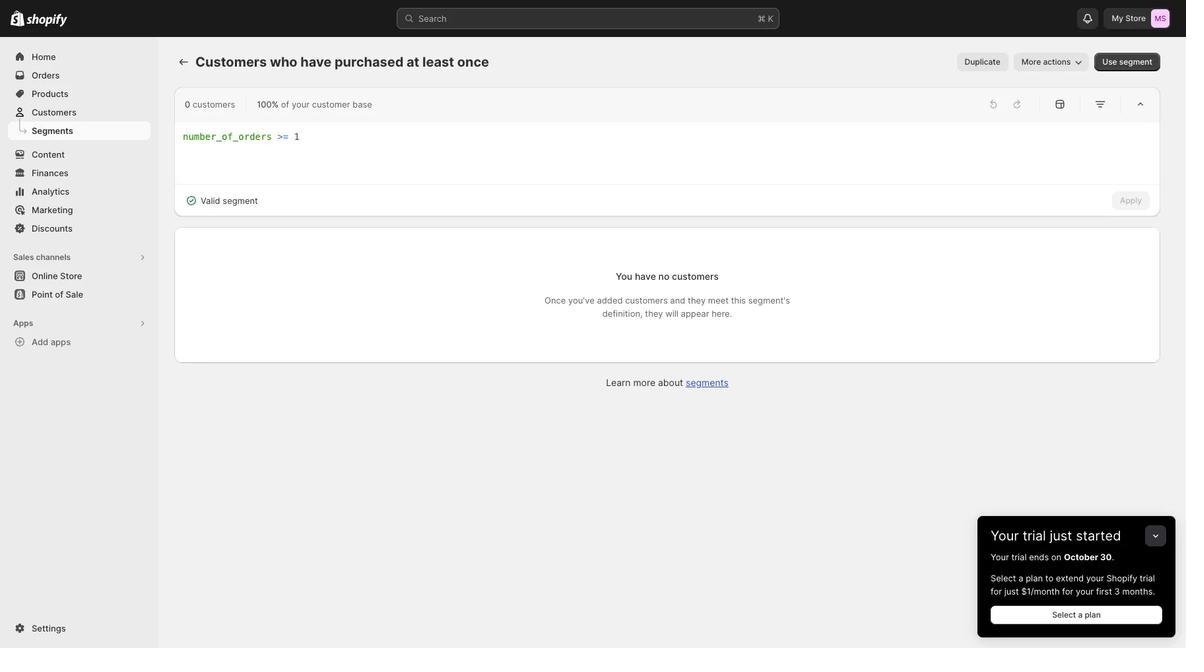 Task type: vqa. For each thing, say whether or not it's contained in the screenshot.
Use Segment
yes



Task type: describe. For each thing, give the bounding box(es) containing it.
k
[[768, 13, 774, 24]]

orders link
[[8, 66, 151, 85]]

customers for customers
[[32, 107, 77, 118]]

redo image
[[1011, 98, 1024, 111]]

use segment button
[[1095, 53, 1161, 71]]

⌘
[[758, 13, 766, 24]]

more actions
[[1022, 57, 1071, 67]]

content
[[32, 149, 65, 160]]

finances link
[[8, 164, 151, 182]]

$1/month
[[1022, 586, 1060, 597]]

trial for ends
[[1012, 552, 1027, 563]]

store for my store
[[1126, 13, 1146, 23]]

30
[[1101, 552, 1112, 563]]

your for your trial ends on october 30 .
[[991, 552, 1010, 563]]

here.
[[712, 308, 733, 319]]

more
[[1022, 57, 1042, 67]]

products link
[[8, 85, 151, 103]]

at
[[407, 54, 420, 70]]

settings link
[[8, 619, 151, 638]]

⌘ k
[[758, 13, 774, 24]]

3
[[1115, 586, 1121, 597]]

customers for customers who have purchased at least once
[[195, 54, 267, 70]]

1 horizontal spatial shopify image
[[27, 14, 68, 27]]

learn more about segments
[[606, 377, 729, 388]]

orders
[[32, 70, 60, 81]]

undo image
[[987, 98, 1001, 111]]

store for online store
[[60, 271, 82, 281]]

analytics link
[[8, 182, 151, 201]]

analytics
[[32, 186, 70, 197]]

select for select a plan
[[1053, 610, 1077, 620]]

valid segment alert
[[174, 185, 269, 217]]

0 horizontal spatial shopify image
[[11, 10, 25, 26]]

segments
[[32, 125, 73, 136]]

apps button
[[8, 314, 151, 333]]

select a plan
[[1053, 610, 1101, 620]]

products
[[32, 88, 69, 99]]

your trial ends on october 30 .
[[991, 552, 1115, 563]]

a for select a plan to extend your shopify trial for just $1/month for your first 3 months.
[[1019, 573, 1024, 584]]

months.
[[1123, 586, 1156, 597]]

home link
[[8, 48, 151, 66]]

add apps button
[[8, 333, 151, 351]]

.
[[1112, 552, 1115, 563]]

and
[[671, 295, 686, 306]]

you have no customers
[[616, 271, 719, 282]]

my
[[1112, 13, 1124, 23]]

segment's
[[749, 295, 790, 306]]

started
[[1077, 528, 1122, 544]]

plan for select a plan to extend your shopify trial for just $1/month for your first 3 months.
[[1026, 573, 1043, 584]]

finances
[[32, 168, 69, 178]]

apply button
[[1113, 192, 1150, 210]]

this
[[731, 295, 746, 306]]

segments link
[[8, 122, 151, 140]]

customers who have purchased at least once
[[195, 54, 489, 70]]

apply
[[1121, 195, 1142, 205]]

use
[[1103, 57, 1118, 67]]

sale
[[66, 289, 83, 300]]

0 vertical spatial customers
[[193, 99, 235, 110]]

my store
[[1112, 13, 1146, 23]]

0
[[185, 99, 190, 110]]

segment for use segment
[[1120, 57, 1153, 67]]

first
[[1097, 586, 1113, 597]]

learn
[[606, 377, 631, 388]]

100%
[[257, 99, 279, 110]]

apps
[[51, 337, 71, 347]]

select for select a plan to extend your shopify trial for just $1/month for your first 3 months.
[[991, 573, 1017, 584]]

more actions button
[[1014, 53, 1090, 71]]

point of sale button
[[0, 285, 158, 304]]

channels
[[36, 252, 71, 262]]

no
[[659, 271, 670, 282]]

who
[[270, 54, 298, 70]]

search
[[419, 13, 447, 24]]

a for select a plan
[[1079, 610, 1083, 620]]

0 customers
[[185, 99, 235, 110]]

my store image
[[1152, 9, 1170, 28]]

marketing link
[[8, 201, 151, 219]]

duplicate
[[965, 57, 1001, 67]]

1 vertical spatial your
[[1087, 573, 1105, 584]]

online
[[32, 271, 58, 281]]

1 vertical spatial they
[[645, 308, 663, 319]]

Editor field
[[183, 130, 1152, 176]]

2 vertical spatial your
[[1076, 586, 1094, 597]]

1 for from the left
[[991, 586, 1002, 597]]

use segment
[[1103, 57, 1153, 67]]

purchased
[[335, 54, 404, 70]]

base
[[353, 99, 372, 110]]



Task type: locate. For each thing, give the bounding box(es) containing it.
just inside dropdown button
[[1050, 528, 1073, 544]]

2 vertical spatial customers
[[626, 295, 668, 306]]

sales
[[13, 252, 34, 262]]

apps
[[13, 318, 33, 328]]

trial
[[1023, 528, 1047, 544], [1012, 552, 1027, 563], [1140, 573, 1156, 584]]

0 vertical spatial select
[[991, 573, 1017, 584]]

select a plan link
[[991, 606, 1163, 625]]

once
[[457, 54, 489, 70]]

0 vertical spatial customers
[[195, 54, 267, 70]]

of left sale
[[55, 289, 63, 300]]

segments
[[686, 377, 729, 388]]

customers inside the once you've added customers and they meet this segment's definition, they will appear here.
[[626, 295, 668, 306]]

just
[[1050, 528, 1073, 544], [1005, 586, 1020, 597]]

shopify image
[[11, 10, 25, 26], [27, 14, 68, 27]]

1 vertical spatial store
[[60, 271, 82, 281]]

0 vertical spatial store
[[1126, 13, 1146, 23]]

1 horizontal spatial of
[[281, 99, 289, 110]]

1 vertical spatial customers
[[32, 107, 77, 118]]

plan inside select a plan to extend your shopify trial for just $1/month for your first 3 months.
[[1026, 573, 1043, 584]]

1 horizontal spatial customers
[[195, 54, 267, 70]]

your up first
[[1087, 573, 1105, 584]]

store inside button
[[60, 271, 82, 281]]

online store button
[[0, 267, 158, 285]]

1 vertical spatial segment
[[223, 195, 258, 206]]

0 vertical spatial they
[[688, 295, 706, 306]]

0 horizontal spatial a
[[1019, 573, 1024, 584]]

0 vertical spatial trial
[[1023, 528, 1047, 544]]

online store
[[32, 271, 82, 281]]

1 vertical spatial have
[[635, 271, 656, 282]]

shopify
[[1107, 573, 1138, 584]]

2 for from the left
[[1063, 586, 1074, 597]]

100% of your customer base
[[257, 99, 372, 110]]

they left will
[[645, 308, 663, 319]]

they up appear
[[688, 295, 706, 306]]

your
[[991, 528, 1020, 544], [991, 552, 1010, 563]]

october
[[1064, 552, 1099, 563]]

trial inside select a plan to extend your shopify trial for just $1/month for your first 3 months.
[[1140, 573, 1156, 584]]

to
[[1046, 573, 1054, 584]]

segments link
[[686, 377, 729, 388]]

a up $1/month
[[1019, 573, 1024, 584]]

segment for valid segment
[[223, 195, 258, 206]]

select a plan to extend your shopify trial for just $1/month for your first 3 months.
[[991, 573, 1156, 597]]

1 horizontal spatial store
[[1126, 13, 1146, 23]]

valid
[[201, 195, 220, 206]]

your trial just started
[[991, 528, 1122, 544]]

your
[[292, 99, 310, 110], [1087, 573, 1105, 584], [1076, 586, 1094, 597]]

definition,
[[603, 308, 643, 319]]

a inside select a plan to extend your shopify trial for just $1/month for your first 3 months.
[[1019, 573, 1024, 584]]

select down select a plan to extend your shopify trial for just $1/month for your first 3 months.
[[1053, 610, 1077, 620]]

trial inside dropdown button
[[1023, 528, 1047, 544]]

trial up months.
[[1140, 573, 1156, 584]]

discounts link
[[8, 219, 151, 238]]

customers right 0
[[193, 99, 235, 110]]

sales channels
[[13, 252, 71, 262]]

0 vertical spatial of
[[281, 99, 289, 110]]

discounts
[[32, 223, 73, 234]]

customers up 0 customers
[[195, 54, 267, 70]]

0 horizontal spatial they
[[645, 308, 663, 319]]

2 horizontal spatial customers
[[672, 271, 719, 282]]

0 horizontal spatial segment
[[223, 195, 258, 206]]

just inside select a plan to extend your shopify trial for just $1/month for your first 3 months.
[[1005, 586, 1020, 597]]

meet
[[708, 295, 729, 306]]

your left first
[[1076, 586, 1094, 597]]

1 horizontal spatial segment
[[1120, 57, 1153, 67]]

1 horizontal spatial have
[[635, 271, 656, 282]]

for down extend
[[1063, 586, 1074, 597]]

0 vertical spatial have
[[301, 54, 332, 70]]

once
[[545, 295, 566, 306]]

you've
[[569, 295, 595, 306]]

your trial just started button
[[978, 516, 1176, 544]]

0 vertical spatial a
[[1019, 573, 1024, 584]]

your left customer
[[292, 99, 310, 110]]

you
[[616, 271, 633, 282]]

of
[[281, 99, 289, 110], [55, 289, 63, 300]]

0 horizontal spatial for
[[991, 586, 1002, 597]]

your left ends
[[991, 552, 1010, 563]]

customers
[[193, 99, 235, 110], [672, 271, 719, 282], [626, 295, 668, 306]]

customers up segments
[[32, 107, 77, 118]]

1 vertical spatial just
[[1005, 586, 1020, 597]]

1 vertical spatial select
[[1053, 610, 1077, 620]]

least
[[423, 54, 454, 70]]

extend
[[1057, 573, 1084, 584]]

duplicate button
[[957, 53, 1009, 71]]

1 horizontal spatial just
[[1050, 528, 1073, 544]]

1 horizontal spatial select
[[1053, 610, 1077, 620]]

1 vertical spatial your
[[991, 552, 1010, 563]]

customers up definition,
[[626, 295, 668, 306]]

point of sale link
[[8, 285, 151, 304]]

of inside point of sale link
[[55, 289, 63, 300]]

customer
[[312, 99, 350, 110]]

1 your from the top
[[991, 528, 1020, 544]]

customers for you have no customers
[[672, 271, 719, 282]]

trial up ends
[[1023, 528, 1047, 544]]

1 vertical spatial of
[[55, 289, 63, 300]]

your trial just started element
[[978, 551, 1176, 638]]

1 vertical spatial trial
[[1012, 552, 1027, 563]]

To create a segment, choose a template or apply a filter. text field
[[183, 130, 1152, 176]]

a down select a plan to extend your shopify trial for just $1/month for your first 3 months.
[[1079, 610, 1083, 620]]

they
[[688, 295, 706, 306], [645, 308, 663, 319]]

valid segment
[[201, 195, 258, 206]]

segment inside alert
[[223, 195, 258, 206]]

0 horizontal spatial just
[[1005, 586, 1020, 597]]

segment right use
[[1120, 57, 1153, 67]]

0 horizontal spatial plan
[[1026, 573, 1043, 584]]

of right the 100%
[[281, 99, 289, 110]]

your up 'your trial ends on october 30 .'
[[991, 528, 1020, 544]]

store up sale
[[60, 271, 82, 281]]

store
[[1126, 13, 1146, 23], [60, 271, 82, 281]]

0 vertical spatial your
[[292, 99, 310, 110]]

1 vertical spatial customers
[[672, 271, 719, 282]]

store right my
[[1126, 13, 1146, 23]]

1 horizontal spatial for
[[1063, 586, 1074, 597]]

have left no
[[635, 271, 656, 282]]

content link
[[8, 145, 151, 164]]

point
[[32, 289, 53, 300]]

settings
[[32, 623, 66, 634]]

add
[[32, 337, 48, 347]]

trial left ends
[[1012, 552, 1027, 563]]

add apps
[[32, 337, 71, 347]]

trial for just
[[1023, 528, 1047, 544]]

0 horizontal spatial select
[[991, 573, 1017, 584]]

1 horizontal spatial plan
[[1085, 610, 1101, 620]]

customers
[[195, 54, 267, 70], [32, 107, 77, 118]]

0 vertical spatial segment
[[1120, 57, 1153, 67]]

0 horizontal spatial of
[[55, 289, 63, 300]]

just left $1/month
[[1005, 586, 1020, 597]]

1 horizontal spatial they
[[688, 295, 706, 306]]

added
[[597, 295, 623, 306]]

select left to
[[991, 573, 1017, 584]]

segment inside button
[[1120, 57, 1153, 67]]

customers up and
[[672, 271, 719, 282]]

home
[[32, 52, 56, 62]]

0 vertical spatial your
[[991, 528, 1020, 544]]

on
[[1052, 552, 1062, 563]]

for left $1/month
[[991, 586, 1002, 597]]

segment right valid
[[223, 195, 258, 206]]

0 horizontal spatial customers
[[32, 107, 77, 118]]

1 horizontal spatial customers
[[626, 295, 668, 306]]

appear
[[681, 308, 710, 319]]

point of sale
[[32, 289, 83, 300]]

more
[[634, 377, 656, 388]]

1 horizontal spatial a
[[1079, 610, 1083, 620]]

ends
[[1030, 552, 1050, 563]]

2 vertical spatial trial
[[1140, 573, 1156, 584]]

plan for select a plan
[[1085, 610, 1101, 620]]

0 horizontal spatial have
[[301, 54, 332, 70]]

your inside dropdown button
[[991, 528, 1020, 544]]

0 horizontal spatial customers
[[193, 99, 235, 110]]

1 vertical spatial a
[[1079, 610, 1083, 620]]

have right who
[[301, 54, 332, 70]]

0 vertical spatial plan
[[1026, 573, 1043, 584]]

will
[[666, 308, 679, 319]]

0 vertical spatial just
[[1050, 528, 1073, 544]]

your for your trial just started
[[991, 528, 1020, 544]]

select inside select a plan to extend your shopify trial for just $1/month for your first 3 months.
[[991, 573, 1017, 584]]

once you've added customers and they meet this segment's definition, they will appear here.
[[545, 295, 790, 319]]

just up "on"
[[1050, 528, 1073, 544]]

2 your from the top
[[991, 552, 1010, 563]]

plan down first
[[1085, 610, 1101, 620]]

of for your
[[281, 99, 289, 110]]

of for sale
[[55, 289, 63, 300]]

segment
[[1120, 57, 1153, 67], [223, 195, 258, 206]]

0 horizontal spatial store
[[60, 271, 82, 281]]

plan up $1/month
[[1026, 573, 1043, 584]]

customers for once you've added customers and they meet this segment's definition, they will appear here.
[[626, 295, 668, 306]]

customers link
[[8, 103, 151, 122]]

about
[[658, 377, 684, 388]]

sales channels button
[[8, 248, 151, 267]]

1 vertical spatial plan
[[1085, 610, 1101, 620]]



